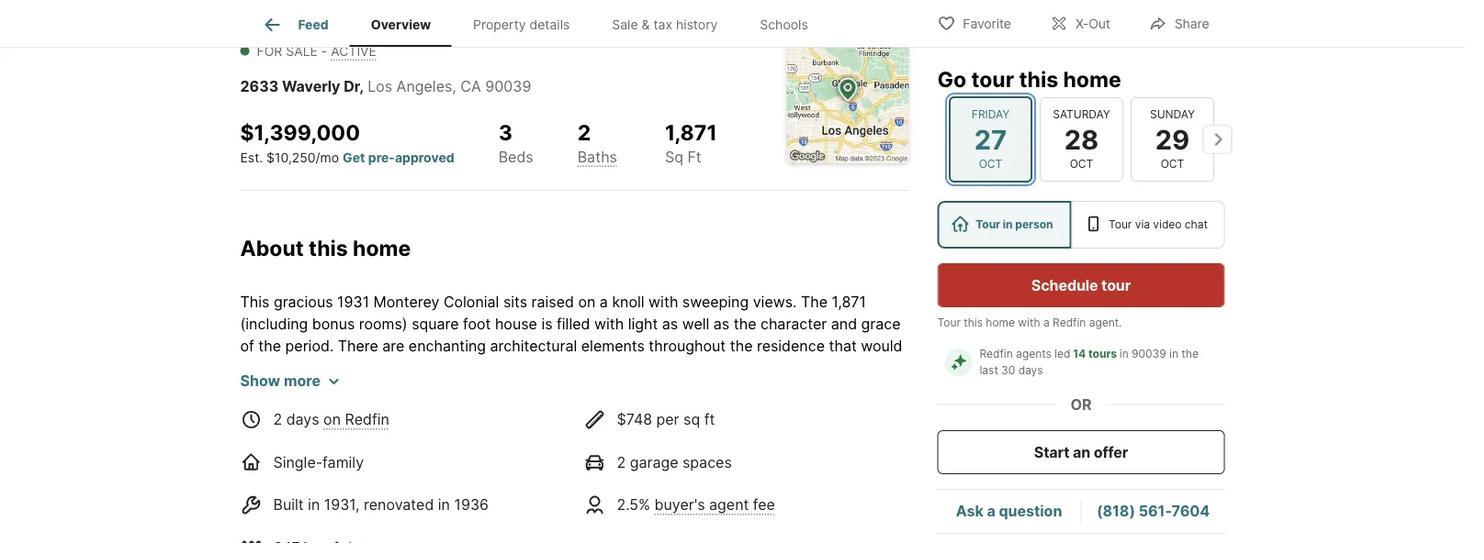 Task type: describe. For each thing, give the bounding box(es) containing it.
possibilities
[[240, 536, 321, 544]]

home for tour this home with a redfin agent.
[[986, 316, 1015, 330]]

angeles
[[396, 77, 452, 95]]

tour for tour in person
[[976, 218, 1000, 231]]

floor
[[742, 359, 774, 377]]

on redfin link
[[323, 411, 389, 429]]

and left grace
[[831, 315, 857, 333]]

3 2633 waverly dr, los angeles, ca 90039 image from the left
[[984, 0, 1225, 19]]

1 horizontal spatial bonus
[[607, 470, 650, 488]]

0 horizontal spatial or
[[388, 470, 403, 488]]

is down 'your'
[[889, 448, 900, 465]]

ideal
[[240, 470, 273, 488]]

2 2633 waverly dr, los angeles, ca 90039 image from the left
[[736, 0, 977, 19]]

sweeping
[[682, 293, 749, 311]]

friday 27 oct
[[971, 108, 1009, 171]]

2.5%
[[617, 496, 650, 514]]

overview
[[371, 17, 431, 32]]

the down sweeping at the bottom
[[734, 315, 756, 333]]

video
[[1153, 218, 1182, 231]]

living
[[335, 381, 371, 399]]

as left well
[[662, 315, 678, 333]]

0 vertical spatial of
[[240, 337, 254, 355]]

a left knoll
[[600, 293, 608, 311]]

kitchen
[[807, 403, 858, 421]]

charming
[[316, 426, 380, 443]]

allowing
[[343, 514, 400, 532]]

0 vertical spatial for
[[277, 470, 296, 488]]

breakfast
[[531, 426, 597, 443]]

expansive
[[261, 381, 331, 399]]

tour via video chat
[[1109, 218, 1208, 231]]

the up corner
[[463, 359, 490, 377]]

dining
[[548, 448, 590, 465]]

square
[[412, 315, 459, 333]]

family
[[322, 454, 364, 471]]

its
[[868, 492, 884, 510]]

dinners
[[407, 470, 458, 488]]

sun
[[458, 448, 483, 465]]

0 vertical spatial be
[[610, 492, 628, 510]]

entrance.
[[273, 514, 339, 532]]

as down "space."
[[811, 536, 827, 544]]

3
[[498, 119, 512, 145]]

home for about this home
[[353, 235, 411, 261]]

1 horizontal spatial 90039
[[1132, 348, 1166, 361]]

and down the upper
[[714, 381, 740, 399]]

ft
[[687, 148, 701, 166]]

as down sweeping at the bottom
[[714, 315, 730, 333]]

0 vertical spatial home
[[1063, 66, 1121, 92]]

this
[[240, 293, 269, 311]]

sited
[[463, 536, 497, 544]]

bath
[[662, 359, 693, 377]]

tour for tour via video chat
[[1109, 218, 1132, 231]]

tax
[[653, 17, 672, 32]]

saturday
[[1052, 108, 1110, 121]]

the up floor
[[730, 337, 753, 355]]

share
[[1175, 16, 1209, 32]]

is right yard
[[448, 536, 459, 544]]

built-
[[583, 381, 619, 399]]

dappled
[[487, 448, 544, 465]]

the down (including
[[258, 337, 281, 355]]

a right ask
[[987, 503, 995, 521]]

single-family
[[273, 454, 364, 471]]

led
[[1055, 348, 1070, 361]]

tour in person option
[[937, 201, 1071, 249]]

two
[[531, 359, 557, 377]]

level,
[[696, 470, 732, 488]]

0 horizontal spatial you
[[688, 426, 713, 443]]

agents
[[1016, 348, 1051, 361]]

vistas
[[718, 536, 758, 544]]

this inside this gracious 1931 monterey colonial sits raised on a knoll with sweeping views. the 1,871 (including bonus rooms) square foot house is filled with light as well as the character and grace of the period. there are enchanting architectural elements throughout the residence that would make it a pleasure to call home. the main two bedroom, one bath upper floor invites you in via an expansive living room, with a corner fireplace, built-in bookcases and french doors that open out to the wide front balcony that overlooks the beautiful landscaping below. the kitchen is absolutely charming and has an adjoining breakfast room where you can sit while sipping your morning coffee. there also is a sun dappled dining room that steps out to the back patio that is ideal for entertaining or dinners under the stars. the bonus lower level, with a bedroom and bath, connects off the central staircase but also may be closed off to access only through its own entrance. allowing this to be perfect for visiting guests or as a private work space. the possibilities abound!the yard is sited to offer incredible views of the vistas below, as
[[404, 514, 429, 532]]

to up yard
[[434, 514, 448, 532]]

elements
[[581, 337, 645, 355]]

corner
[[465, 381, 510, 399]]

1 horizontal spatial or
[[656, 514, 670, 532]]

favorite
[[963, 16, 1011, 32]]

with up access
[[736, 470, 766, 488]]

$1,399,000 est. $10,250 /mo get pre-approved
[[240, 119, 454, 165]]

oct for 27
[[978, 158, 1002, 171]]

agent.
[[1089, 316, 1122, 330]]

0 horizontal spatial be
[[452, 514, 469, 532]]

back
[[780, 448, 814, 465]]

schedule
[[1031, 276, 1098, 294]]

ft
[[704, 411, 715, 429]]

$748 per sq ft
[[617, 411, 715, 429]]

the up allowing
[[372, 492, 394, 510]]

friday
[[971, 108, 1009, 121]]

and up its
[[849, 470, 875, 488]]

the inside in the last 30 days
[[1181, 348, 1199, 361]]

to up absolutely
[[267, 403, 281, 421]]

1,871 inside this gracious 1931 monterey colonial sits raised on a knoll with sweeping views. the 1,871 (including bonus rooms) square foot house is filled with light as well as the character and grace of the period. there are enchanting architectural elements throughout the residence that would make it a pleasure to call home. the main two bedroom, one bath upper floor invites you in via an expansive living room, with a corner fireplace, built-in bookcases and french doors that open out to the wide front balcony that overlooks the beautiful landscaping below. the kitchen is absolutely charming and has an adjoining breakfast room where you can sit while sipping your morning coffee. there also is a sun dappled dining room that steps out to the back patio that is ideal for entertaining or dinners under the stars. the bonus lower level, with a bedroom and bath, connects off the central staircase but also may be closed off to access only through its own entrance. allowing this to be perfect for visiting guests or as a private work space. the possibilities abound!the yard is sited to offer incredible views of the vistas below, as
[[832, 293, 866, 311]]

light
[[628, 315, 658, 333]]

this up saturday on the top
[[1019, 66, 1058, 92]]

while
[[767, 426, 803, 443]]

1931,
[[324, 496, 360, 514]]

to down can
[[735, 448, 749, 465]]

the up character
[[801, 293, 828, 311]]

has
[[414, 426, 439, 443]]

garage
[[630, 454, 678, 471]]

2 horizontal spatial redfin
[[1053, 316, 1086, 330]]

front
[[349, 403, 383, 421]]

sale & tax history
[[612, 17, 718, 32]]

tour for tour this home with a redfin agent.
[[937, 316, 961, 330]]

fee
[[753, 496, 775, 514]]

start an offer button
[[937, 431, 1225, 475]]

to down level,
[[705, 492, 719, 510]]

and down balcony
[[384, 426, 410, 443]]

0 vertical spatial there
[[338, 337, 378, 355]]

via inside tour via video chat option
[[1135, 218, 1150, 231]]

per
[[656, 411, 679, 429]]

oct for 29
[[1160, 158, 1184, 171]]

fireplace,
[[515, 381, 579, 399]]

28
[[1064, 123, 1098, 155]]

as down closed
[[674, 514, 690, 532]]

is up 'your'
[[862, 403, 873, 421]]

can
[[717, 426, 742, 443]]

this gracious 1931 monterey colonial sits raised on a knoll with sweeping views. the 1,871 (including bonus rooms) square foot house is filled with light as well as the character and grace of the period. there are enchanting architectural elements throughout the residence that would make it a pleasure to call home. the main two bedroom, one bath upper floor invites you in via an expansive living room, with a corner fireplace, built-in bookcases and french doors that open out to the wide front balcony that overlooks the beautiful landscaping below. the kitchen is absolutely charming and has an adjoining breakfast room where you can sit while sipping your morning coffee. there also is a sun dappled dining room that steps out to the back patio that is ideal for entertaining or dinners under the stars. the bonus lower level, with a bedroom and bath, connects off the central staircase but also may be closed off to access only through its own entrance. allowing this to be perfect for visiting guests or as a private work space. the possibilities abound!the yard is sited to offer incredible views of the vistas below, as 
[[240, 293, 907, 544]]

sits
[[503, 293, 527, 311]]

about
[[240, 235, 304, 261]]

1 horizontal spatial of
[[672, 536, 687, 544]]

is up dinners
[[430, 448, 442, 465]]

a up agents
[[1043, 316, 1050, 330]]

lower
[[654, 470, 692, 488]]

private
[[707, 514, 755, 532]]

to down perfect
[[501, 536, 515, 544]]

(including
[[240, 315, 308, 333]]

property
[[473, 17, 526, 32]]

access
[[723, 492, 772, 510]]

the up breakfast
[[548, 403, 571, 421]]

1 , from the left
[[359, 77, 364, 95]]

redfin agents led 14 tours in 90039
[[980, 348, 1166, 361]]

central
[[398, 492, 446, 510]]

gracious
[[274, 293, 333, 311]]

balcony
[[387, 403, 441, 421]]

open
[[872, 381, 907, 399]]

a right it
[[295, 359, 303, 377]]

1 off from the left
[[348, 492, 367, 510]]

house
[[495, 315, 537, 333]]

to left call
[[370, 359, 384, 377]]

in inside option
[[1003, 218, 1013, 231]]

in the last 30 days
[[980, 348, 1202, 378]]

closed
[[632, 492, 678, 510]]

property details tab
[[452, 3, 591, 47]]

tour via video chat option
[[1071, 201, 1225, 249]]

list box containing tour in person
[[937, 201, 1225, 249]]

architectural
[[490, 337, 577, 355]]

0 vertical spatial also
[[398, 448, 426, 465]]

0 vertical spatial 90039
[[485, 77, 531, 95]]

2 for 2 baths
[[577, 119, 591, 145]]

x-
[[1076, 16, 1089, 32]]



Task type: locate. For each thing, give the bounding box(es) containing it.
1 horizontal spatial 1,871
[[832, 293, 866, 311]]

would
[[861, 337, 902, 355]]

tour
[[971, 66, 1014, 92], [1101, 276, 1131, 294]]

1 horizontal spatial an
[[443, 426, 460, 443]]

days down agents
[[1018, 364, 1043, 378]]

2 vertical spatial 2
[[617, 454, 626, 471]]

home up 30
[[986, 316, 1015, 330]]

show more button
[[240, 370, 339, 392]]

1 vertical spatial offer
[[519, 536, 552, 544]]

with up light
[[649, 293, 678, 311]]

2633 waverly dr, los angeles, ca 90039 image
[[240, 0, 729, 19], [736, 0, 977, 19], [984, 0, 1225, 19]]

1 horizontal spatial for
[[528, 514, 547, 532]]

under
[[462, 470, 503, 488]]

1 vertical spatial there
[[354, 448, 394, 465]]

oct for 28
[[1069, 158, 1093, 171]]

2 vertical spatial redfin
[[345, 411, 389, 429]]

sale
[[612, 17, 638, 32]]

1 horizontal spatial 2633 waverly dr, los angeles, ca 90039 image
[[736, 0, 977, 19]]

last
[[980, 364, 998, 378]]

, left ca in the top left of the page
[[452, 77, 456, 95]]

1 horizontal spatial redfin
[[980, 348, 1013, 361]]

start an offer
[[1034, 444, 1128, 462]]

1 vertical spatial tour
[[1101, 276, 1131, 294]]

out up level,
[[708, 448, 731, 465]]

absolutely
[[240, 426, 312, 443]]

there up pleasure
[[338, 337, 378, 355]]

tab list containing feed
[[240, 0, 844, 47]]

or up views
[[656, 514, 670, 532]]

for down but
[[528, 514, 547, 532]]

built
[[273, 496, 304, 514]]

an right start
[[1073, 444, 1090, 462]]

2 horizontal spatial an
[[1073, 444, 1090, 462]]

french
[[745, 381, 792, 399]]

oct inside sunday 29 oct
[[1160, 158, 1184, 171]]

room down beautiful
[[601, 426, 636, 443]]

on left "front"
[[323, 411, 341, 429]]

2 vertical spatial an
[[1073, 444, 1090, 462]]

for
[[257, 43, 282, 59]]

1 horizontal spatial tour
[[1101, 276, 1131, 294]]

the up may
[[576, 470, 603, 488]]

tour for schedule
[[1101, 276, 1131, 294]]

0 vertical spatial you
[[827, 359, 852, 377]]

days
[[1018, 364, 1043, 378], [286, 411, 319, 429]]

this right about
[[309, 235, 348, 261]]

home up saturday on the top
[[1063, 66, 1121, 92]]

views
[[628, 536, 668, 544]]

0 vertical spatial via
[[1135, 218, 1150, 231]]

1 vertical spatial home
[[353, 235, 411, 261]]

2 horizontal spatial oct
[[1160, 158, 1184, 171]]

enchanting
[[409, 337, 486, 355]]

1,871 sq ft
[[665, 119, 717, 166]]

overview tab
[[350, 3, 452, 47]]

0 horizontal spatial 90039
[[485, 77, 531, 95]]

1 horizontal spatial ,
[[452, 77, 456, 95]]

0 horizontal spatial home
[[353, 235, 411, 261]]

that left would
[[829, 337, 857, 355]]

the right tours
[[1181, 348, 1199, 361]]

is
[[541, 315, 553, 333], [862, 403, 873, 421], [430, 448, 442, 465], [889, 448, 900, 465], [448, 536, 459, 544]]

history
[[676, 17, 718, 32]]

or up renovated
[[388, 470, 403, 488]]

also down the has
[[398, 448, 426, 465]]

but
[[517, 492, 540, 510]]

a left sun
[[446, 448, 454, 465]]

a
[[600, 293, 608, 311], [1043, 316, 1050, 330], [295, 359, 303, 377], [453, 381, 461, 399], [446, 448, 454, 465], [770, 470, 778, 488], [987, 503, 995, 521], [694, 514, 702, 532]]

in
[[1003, 218, 1013, 231], [1120, 348, 1129, 361], [1169, 348, 1178, 361], [857, 359, 869, 377], [619, 381, 631, 399], [308, 496, 320, 514], [438, 496, 450, 514]]

the down its
[[847, 514, 873, 532]]

0 horizontal spatial bonus
[[312, 315, 355, 333]]

1 vertical spatial or
[[656, 514, 670, 532]]

offer down but
[[519, 536, 552, 544]]

on inside this gracious 1931 monterey colonial sits raised on a knoll with sweeping views. the 1,871 (including bonus rooms) square foot house is filled with light as well as the character and grace of the period. there are enchanting architectural elements throughout the residence that would make it a pleasure to call home. the main two bedroom, one bath upper floor invites you in via an expansive living room, with a corner fireplace, built-in bookcases and french doors that open out to the wide front balcony that overlooks the beautiful landscaping below. the kitchen is absolutely charming and has an adjoining breakfast room where you can sit while sipping your morning coffee. there also is a sun dappled dining room that steps out to the back patio that is ideal for entertaining or dinners under the stars. the bonus lower level, with a bedroom and bath, connects off the central staircase but also may be closed off to access only through its own entrance. allowing this to be perfect for visiting guests or as a private work space. the possibilities abound!the yard is sited to offer incredible views of the vistas below, as
[[578, 293, 596, 311]]

approved
[[395, 149, 454, 165]]

off down lower
[[682, 492, 701, 510]]

via inside this gracious 1931 monterey colonial sits raised on a knoll with sweeping views. the 1,871 (including bonus rooms) square foot house is filled with light as well as the character and grace of the period. there are enchanting architectural elements throughout the residence that would make it a pleasure to call home. the main two bedroom, one bath upper floor invites you in via an expansive living room, with a corner fireplace, built-in bookcases and french doors that open out to the wide front balcony that overlooks the beautiful landscaping below. the kitchen is absolutely charming and has an adjoining breakfast room where you can sit while sipping your morning coffee. there also is a sun dappled dining room that steps out to the back patio that is ideal for entertaining or dinners under the stars. the bonus lower level, with a bedroom and bath, connects off the central staircase but also may be closed off to access only through its own entrance. allowing this to be perfect for visiting guests or as a private work space. the possibilities abound!the yard is sited to offer incredible views of the vistas below, as
[[873, 359, 893, 377]]

0 horizontal spatial tour
[[971, 66, 1014, 92]]

0 horizontal spatial offer
[[519, 536, 552, 544]]

in inside in the last 30 days
[[1169, 348, 1178, 361]]

via
[[1135, 218, 1150, 231], [873, 359, 893, 377]]

est.
[[240, 149, 263, 165]]

tour inside button
[[1101, 276, 1131, 294]]

2.5% buyer's agent fee
[[617, 496, 775, 514]]

0 horizontal spatial also
[[398, 448, 426, 465]]

1 vertical spatial bonus
[[607, 470, 650, 488]]

1 vertical spatial of
[[672, 536, 687, 544]]

2
[[577, 119, 591, 145], [273, 411, 282, 429], [617, 454, 626, 471]]

one
[[632, 359, 658, 377]]

get pre-approved link
[[343, 149, 454, 165]]

oct down 27
[[978, 158, 1002, 171]]

oct inside saturday 28 oct
[[1069, 158, 1093, 171]]

share button
[[1133, 4, 1225, 42]]

offer inside button
[[1094, 444, 1128, 462]]

with down home.
[[419, 381, 449, 399]]

out
[[1089, 16, 1110, 32]]

schools
[[760, 17, 808, 32]]

1 vertical spatial on
[[323, 411, 341, 429]]

1936
[[454, 496, 489, 514]]

perfect
[[474, 514, 524, 532]]

waverly
[[282, 77, 340, 95]]

1 vertical spatial be
[[452, 514, 469, 532]]

you up doors
[[827, 359, 852, 377]]

of up make
[[240, 337, 254, 355]]

chat
[[1185, 218, 1208, 231]]

invites
[[778, 359, 823, 377]]

schools tab
[[739, 3, 829, 47]]

1 vertical spatial room
[[594, 448, 630, 465]]

home.
[[416, 359, 459, 377]]

bonus down 1931
[[312, 315, 355, 333]]

for up built
[[277, 470, 296, 488]]

0 horizontal spatial an
[[240, 381, 257, 399]]

sunday 29 oct
[[1150, 108, 1195, 171]]

tour left video
[[1109, 218, 1132, 231]]

/mo
[[316, 149, 339, 165]]

a up only
[[770, 470, 778, 488]]

2 vertical spatial home
[[986, 316, 1015, 330]]

0 horizontal spatial tour
[[937, 316, 961, 330]]

1 horizontal spatial also
[[544, 492, 573, 510]]

on
[[578, 293, 596, 311], [323, 411, 341, 429]]

2 horizontal spatial 2
[[617, 454, 626, 471]]

2 up baths link
[[577, 119, 591, 145]]

oct inside friday 27 oct
[[978, 158, 1002, 171]]

map entry image
[[787, 41, 909, 163]]

there
[[338, 337, 378, 355], [354, 448, 394, 465]]

1 horizontal spatial off
[[682, 492, 701, 510]]

1 horizontal spatial 2
[[577, 119, 591, 145]]

None button
[[948, 96, 1032, 183], [1039, 97, 1123, 182], [1130, 97, 1214, 182], [948, 96, 1032, 183], [1039, 97, 1123, 182], [1130, 97, 1214, 182]]

tour right grace
[[937, 316, 961, 330]]

get
[[343, 149, 365, 165]]

to
[[370, 359, 384, 377], [267, 403, 281, 421], [735, 448, 749, 465], [705, 492, 719, 510], [434, 514, 448, 532], [501, 536, 515, 544]]

1,871 up ft
[[665, 119, 717, 145]]

0 vertical spatial tour
[[971, 66, 1014, 92]]

(818)
[[1097, 503, 1135, 521]]

is down raised
[[541, 315, 553, 333]]

2 baths
[[577, 119, 617, 166]]

active link
[[331, 43, 377, 59]]

2 for 2 days on redfin
[[273, 411, 282, 429]]

offer right start
[[1094, 444, 1128, 462]]

0 vertical spatial an
[[240, 381, 257, 399]]

1 horizontal spatial tour
[[976, 218, 1000, 231]]

0 vertical spatial redfin
[[1053, 316, 1086, 330]]

dr
[[344, 77, 359, 95]]

2 horizontal spatial home
[[1063, 66, 1121, 92]]

the down sit
[[753, 448, 776, 465]]

below.
[[728, 403, 772, 421]]

0 horizontal spatial on
[[323, 411, 341, 429]]

feed
[[298, 17, 329, 32]]

a down home.
[[453, 381, 461, 399]]

1 vertical spatial 2
[[273, 411, 282, 429]]

1 vertical spatial redfin
[[980, 348, 1013, 361]]

days down expansive
[[286, 411, 319, 429]]

the down expansive
[[285, 403, 308, 421]]

0 vertical spatial or
[[388, 470, 403, 488]]

that down where
[[634, 448, 662, 465]]

bonus up the 2.5%
[[607, 470, 650, 488]]

be up sited
[[452, 514, 469, 532]]

tour left person
[[976, 218, 1000, 231]]

stars.
[[534, 470, 572, 488]]

3 beds
[[498, 119, 533, 166]]

an inside button
[[1073, 444, 1090, 462]]

also down stars. at the left
[[544, 492, 573, 510]]

1 horizontal spatial home
[[986, 316, 1015, 330]]

tour up agent.
[[1101, 276, 1131, 294]]

0 horizontal spatial days
[[286, 411, 319, 429]]

offer inside this gracious 1931 monterey colonial sits raised on a knoll with sweeping views. the 1,871 (including bonus rooms) square foot house is filled with light as well as the character and grace of the period. there are enchanting architectural elements throughout the residence that would make it a pleasure to call home. the main two bedroom, one bath upper floor invites you in via an expansive living room, with a corner fireplace, built-in bookcases and french doors that open out to the wide front balcony that overlooks the beautiful landscaping below. the kitchen is absolutely charming and has an adjoining breakfast room where you can sit while sipping your morning coffee. there also is a sun dappled dining room that steps out to the back patio that is ideal for entertaining or dinners under the stars. the bonus lower level, with a bedroom and bath, connects off the central staircase but also may be closed off to access only through its own entrance. allowing this to be perfect for visiting guests or as a private work space. the possibilities abound!the yard is sited to offer incredible views of the vistas below, as
[[519, 536, 552, 544]]

1 vertical spatial out
[[708, 448, 731, 465]]

0 horizontal spatial for
[[277, 470, 296, 488]]

0 horizontal spatial via
[[873, 359, 893, 377]]

oct down 29
[[1160, 158, 1184, 171]]

feed link
[[261, 14, 329, 36]]

3 oct from the left
[[1160, 158, 1184, 171]]

1 vertical spatial days
[[286, 411, 319, 429]]

1 horizontal spatial you
[[827, 359, 852, 377]]

2 inside 2 baths
[[577, 119, 591, 145]]

2 horizontal spatial tour
[[1109, 218, 1132, 231]]

1 vertical spatial via
[[873, 359, 893, 377]]

room,
[[375, 381, 415, 399]]

period.
[[285, 337, 334, 355]]

make
[[240, 359, 277, 377]]

1 oct from the left
[[978, 158, 1002, 171]]

entertaining
[[301, 470, 384, 488]]

bonus
[[312, 315, 355, 333], [607, 470, 650, 488]]

2 off from the left
[[682, 492, 701, 510]]

you
[[827, 359, 852, 377], [688, 426, 713, 443]]

1 horizontal spatial via
[[1135, 218, 1150, 231]]

list box
[[937, 201, 1225, 249]]

1931
[[337, 293, 369, 311]]

0 vertical spatial bonus
[[312, 315, 355, 333]]

offer
[[1094, 444, 1128, 462], [519, 536, 552, 544]]

0 vertical spatial offer
[[1094, 444, 1128, 462]]

go
[[937, 66, 966, 92]]

2 horizontal spatial 2633 waverly dr, los angeles, ca 90039 image
[[984, 0, 1225, 19]]

, left los
[[359, 77, 364, 95]]

out down show
[[240, 403, 263, 421]]

2 for 2 garage spaces
[[617, 454, 626, 471]]

0 horizontal spatial 2633 waverly dr, los angeles, ca 90039 image
[[240, 0, 729, 19]]

0 vertical spatial room
[[601, 426, 636, 443]]

schedule tour
[[1031, 276, 1131, 294]]

0 horizontal spatial 1,871
[[665, 119, 717, 145]]

0 horizontal spatial of
[[240, 337, 254, 355]]

redfin up last
[[980, 348, 1013, 361]]

home up monterey
[[353, 235, 411, 261]]

via down would
[[873, 359, 893, 377]]

0 vertical spatial 1,871
[[665, 119, 717, 145]]

beautiful
[[575, 403, 636, 421]]

1 vertical spatial also
[[544, 492, 573, 510]]

2 oct from the left
[[1069, 158, 1093, 171]]

the down dappled
[[507, 470, 530, 488]]

be
[[610, 492, 628, 510], [452, 514, 469, 532]]

a left private
[[694, 514, 702, 532]]

sale
[[286, 43, 318, 59]]

about this home
[[240, 235, 411, 261]]

1 vertical spatial you
[[688, 426, 713, 443]]

the up while
[[777, 403, 803, 421]]

next image
[[1203, 125, 1232, 154]]

1 2633 waverly dr, los angeles, ca 90039 image from the left
[[240, 0, 729, 19]]

los
[[368, 77, 392, 95]]

bedroom
[[782, 470, 844, 488]]

0 vertical spatial on
[[578, 293, 596, 311]]

be up guests
[[610, 492, 628, 510]]

connects
[[280, 492, 344, 510]]

with up agents
[[1018, 316, 1040, 330]]

redfin down living
[[345, 411, 389, 429]]

that down 'your'
[[857, 448, 884, 465]]

sale & tax history tab
[[591, 3, 739, 47]]

0 vertical spatial days
[[1018, 364, 1043, 378]]

$748
[[617, 411, 652, 429]]

0 horizontal spatial 2
[[273, 411, 282, 429]]

1 vertical spatial for
[[528, 514, 547, 532]]

0 vertical spatial 2
[[577, 119, 591, 145]]

0 horizontal spatial oct
[[978, 158, 1002, 171]]

x-out button
[[1034, 4, 1126, 42]]

1,871 up grace
[[832, 293, 866, 311]]

days inside in the last 30 days
[[1018, 364, 1043, 378]]

sq
[[665, 148, 683, 166]]

room left garage
[[594, 448, 630, 465]]

2 , from the left
[[452, 77, 456, 95]]

with up elements
[[594, 315, 624, 333]]

tab list
[[240, 0, 844, 47]]

an down make
[[240, 381, 257, 399]]

1 vertical spatial an
[[443, 426, 460, 443]]

that down corner
[[445, 403, 473, 421]]

0 horizontal spatial out
[[240, 403, 263, 421]]

90039 right ca in the top left of the page
[[485, 77, 531, 95]]

off
[[348, 492, 367, 510], [682, 492, 701, 510]]

this up last
[[964, 316, 983, 330]]

redfin up redfin agents led 14 tours in 90039
[[1053, 316, 1086, 330]]

coffee.
[[301, 448, 349, 465]]

2 left garage
[[617, 454, 626, 471]]

1 horizontal spatial oct
[[1069, 158, 1093, 171]]

for sale - active
[[257, 43, 377, 59]]

1 horizontal spatial days
[[1018, 364, 1043, 378]]

property details
[[473, 17, 570, 32]]

the down private
[[691, 536, 713, 544]]

0 horizontal spatial redfin
[[345, 411, 389, 429]]

2 garage spaces
[[617, 454, 732, 471]]

1 horizontal spatial be
[[610, 492, 628, 510]]

tour for go
[[971, 66, 1014, 92]]

1 vertical spatial 90039
[[1132, 348, 1166, 361]]

of right views
[[672, 536, 687, 544]]

ask a question link
[[956, 503, 1062, 521]]

character
[[761, 315, 827, 333]]

1 horizontal spatial offer
[[1094, 444, 1128, 462]]

0 horizontal spatial off
[[348, 492, 367, 510]]

you up the steps
[[688, 426, 713, 443]]

that up kitchen
[[840, 381, 868, 399]]

active
[[331, 43, 377, 59]]

1 vertical spatial 1,871
[[832, 293, 866, 311]]

throughout
[[649, 337, 726, 355]]

0 vertical spatial out
[[240, 403, 263, 421]]

overlooks
[[477, 403, 544, 421]]

off up allowing
[[348, 492, 367, 510]]

2 down expansive
[[273, 411, 282, 429]]

1 horizontal spatial on
[[578, 293, 596, 311]]

saturday 28 oct
[[1052, 108, 1110, 171]]

0 horizontal spatial ,
[[359, 77, 364, 95]]

this up yard
[[404, 514, 429, 532]]

1 horizontal spatial out
[[708, 448, 731, 465]]



Task type: vqa. For each thing, say whether or not it's contained in the screenshot.
the bottommost 'of'
yes



